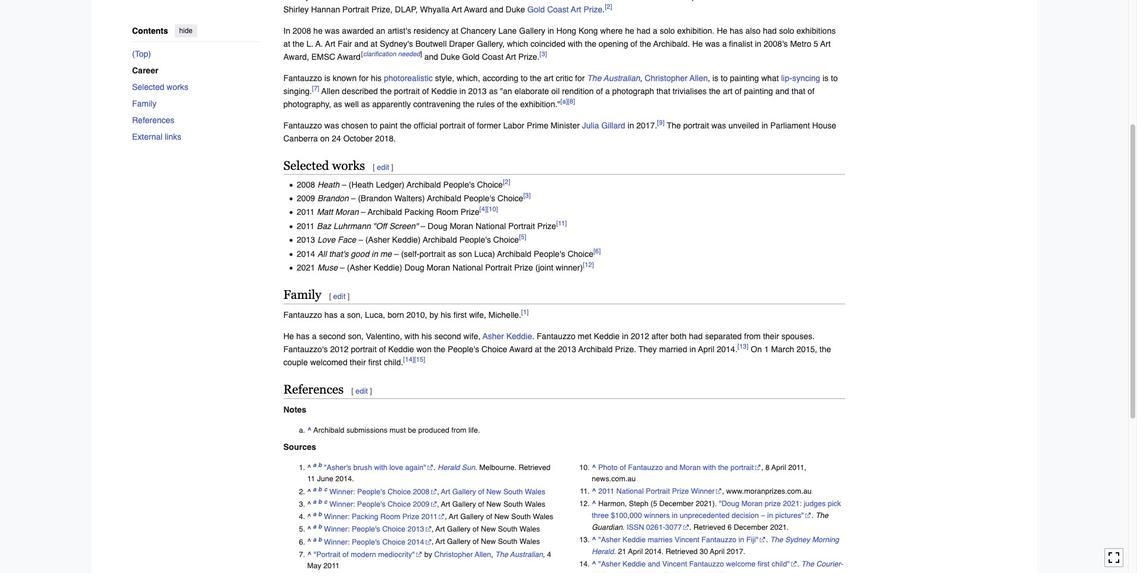 Task type: vqa. For each thing, say whether or not it's contained in the screenshot.


Task type: describe. For each thing, give the bounding box(es) containing it.
wife, inside the fantauzzo has a son, luca, born 2010, by his first wife, michelle. [1]
[[469, 310, 486, 320]]

keddie right met
[[594, 332, 620, 341]]

people's inside 2014 all that's good in me – (self-portrait as son luca) archibald people's choice [6]
[[534, 249, 565, 259]]

new for winner: people's choice 2014
[[481, 538, 496, 546]]

packing inside '2011 matt moran – archibald packing room prize [4] [10]'
[[404, 208, 434, 217]]

prize inside "gold coast art prize . [2]"
[[584, 4, 603, 14]]

national inside the 2011 baz luhrmann "off screen" – doug moran national portrait prize [11]
[[476, 221, 506, 231]]

awarded
[[342, 26, 374, 35]]

has inside in 2008 he was awarded an artist's residency at chancery lane gallery in hong kong where he had a solo exhibition. he has also had solo exhibitions at the l. a. art fair and at sydney's boutwell draper gallery, which coincided with the opening of the archibald. he was a finalist in 2008's metro 5 art award, emsc award
[[730, 26, 743, 35]]

"asher keddie and vincent fantauzzo welcome first child"
[[598, 560, 790, 568]]

as left well
[[334, 99, 342, 109]]

coast inside "[ clarification needed ] and duke gold coast art prize. [3]"
[[482, 52, 504, 61]]

choice inside 2014 all that's good in me – (self-portrait as son luca) archibald people's choice [6]
[[568, 249, 593, 259]]

portrait inside allen described the portrait of keddie in 2013 as "an elaborate oil rendition of a photograph that trivialises the art of painting and that of photography, as well as apparently contravening the rules of the exhibition."
[[394, 86, 420, 96]]

2 vertical spatial allen
[[475, 550, 491, 559]]

1 vertical spatial son,
[[348, 332, 364, 341]]

. right again"
[[434, 463, 436, 472]]

to left what
[[721, 73, 728, 83]]

hong
[[556, 26, 576, 35]]

b for "asher's brush with love again"
[[318, 461, 322, 468]]

external
[[132, 132, 162, 141]]

former
[[477, 121, 501, 130]]

the up the rendition
[[587, 73, 601, 83]]

paint
[[380, 121, 398, 130]]

april right 21
[[628, 547, 643, 556]]

b for winner: people's choice 2014
[[318, 536, 322, 543]]

april inside . fantauzzo met keddie in 2012 after both had separated from their spouses. fantauzzo's 2012 portrait of keddie won the people's choice award at the 2013 archibald prize. they married in april 2014.
[[698, 345, 715, 354]]

in down also on the top of page
[[755, 39, 761, 48]]

b link for winner: people's choice 2013
[[318, 523, 322, 534]]

– inside 2008 heath – (heath ledger) archibald people's choice [2]
[[342, 180, 346, 189]]

2011 baz luhrmann "off screen" – doug moran national portrait prize [11]
[[297, 219, 567, 231]]

a link for winner: people's choice 2014
[[313, 536, 316, 546]]

1 horizontal spatial family
[[283, 288, 321, 302]]

[15]
[[414, 356, 425, 364]]

2 vertical spatial first
[[758, 560, 770, 568]]

wales for winner: packing room prize 2011
[[533, 512, 553, 521]]

in up "3077" at the right bottom
[[672, 511, 678, 520]]

sun
[[462, 463, 475, 472]]

herald inside the sydney morning herald
[[592, 547, 614, 556]]

from inside . fantauzzo met keddie in 2012 after both had separated from their spouses. fantauzzo's 2012 portrait of keddie won the people's choice award at the 2013 archibald prize. they married in april 2014.
[[744, 332, 761, 341]]

2 second from the left
[[434, 332, 461, 341]]

[3] link for and duke gold coast art prize.
[[540, 50, 547, 58]]

fantauzzo inside . fantauzzo met keddie in 2012 after both had separated from their spouses. fantauzzo's 2012 portrait of keddie won the people's choice award at the 2013 archibald prize. they married in april 2014.
[[537, 332, 576, 341]]

and inside "[ clarification needed ] and duke gold coast art prize. [3]"
[[424, 52, 438, 61]]

edit link for selected works
[[377, 163, 389, 171]]

house
[[812, 121, 836, 130]]

6
[[728, 523, 732, 532]]

1 vertical spatial the australian link
[[495, 550, 543, 559]]

2 vertical spatial portrait
[[646, 487, 670, 496]]

photorealistic link
[[384, 73, 433, 83]]

new for winner: people's choice 2013
[[481, 525, 496, 534]]

1 vertical spatial retrieved
[[694, 523, 726, 532]]

"an
[[500, 86, 512, 96]]

portrait left 8
[[731, 463, 754, 472]]

fantauzzo inside fantauzzo was chosen to paint the official portrait of former labor prime minister julia gillard in 2017. [9]
[[283, 121, 322, 130]]

family link
[[132, 95, 260, 112]]

[15] link
[[414, 356, 425, 364]]

all
[[317, 249, 327, 259]]

4
[[547, 550, 551, 559]]

1 vertical spatial selected works
[[283, 158, 365, 173]]

and up 2011 national portrait prize winner link
[[665, 463, 678, 472]]

0 horizontal spatial family
[[132, 99, 156, 108]]

. up welcome
[[743, 547, 745, 556]]

son, inside the fantauzzo has a son, luca, born 2010, by his first wife, michelle. [1]
[[347, 310, 363, 320]]

people's up "winner: people's choice 2014"
[[352, 525, 380, 534]]

choice inside . fantauzzo met keddie in 2012 after both had separated from their spouses. fantauzzo's 2012 portrait of keddie won the people's choice award at the 2013 archibald prize. they married in april 2014.
[[482, 345, 507, 354]]

selected works link
[[132, 78, 260, 95]]

. inside "gold coast art prize . [2]"
[[603, 4, 605, 14]]

^ a b for "asher's brush with love again"
[[307, 461, 322, 472]]

1 horizontal spatial references
[[283, 383, 344, 397]]

keddie inside allen described the portrait of keddie in 2013 as "an elaborate oil rendition of a photograph that trivialises the art of painting and that of photography, as well as apparently contravening the rules of the exhibition."
[[431, 86, 457, 96]]

a link for winner: packing room prize 2011
[[313, 511, 316, 521]]

b link for winner: people's choice 2014
[[318, 536, 322, 546]]

. left 21
[[614, 547, 616, 556]]

c for winner: people's choice 2008
[[324, 485, 327, 493]]

heath
[[317, 180, 340, 189]]

june
[[317, 475, 333, 484]]

in left fiji" on the bottom of the page
[[739, 535, 744, 544]]

new for winner: packing room prize 2011
[[494, 512, 509, 521]]

is to singing.
[[283, 73, 838, 96]]

[ edit ] for references
[[351, 387, 372, 396]]

fantauzzo is known for his photorealistic style, which, according to the art critic for the australian , christopher allen , is to painting what lip-syncing
[[283, 73, 820, 83]]

winner: packing room prize 2011 link
[[324, 512, 445, 521]]

winner: for winner: packing room prize 2011
[[324, 512, 350, 521]]

1 vertical spatial he
[[692, 39, 703, 48]]

december for 6
[[734, 523, 768, 532]]

an
[[376, 26, 385, 35]]

2 he from the left
[[625, 26, 634, 35]]

coast inside "gold coast art prize . [2]"
[[547, 4, 569, 14]]

asher
[[483, 332, 504, 341]]

2 vertical spatial his
[[422, 332, 432, 341]]

1 vertical spatial australian
[[510, 550, 543, 559]]

1 vertical spatial 2012
[[330, 345, 349, 354]]

april right 30
[[710, 547, 725, 556]]

2008 inside in 2008 he was awarded an artist's residency at chancery lane gallery in hong kong where he had a solo exhibition. he has also had solo exhibitions at the l. a. art fair and at sydney's boutwell draper gallery, which coincided with the opening of the archibald. he was a finalist in 2008's metro 5 art award, emsc award
[[293, 26, 311, 35]]

"off
[[373, 221, 387, 231]]

0 vertical spatial references
[[132, 115, 174, 125]]

prize left winner
[[672, 487, 689, 496]]

^ link for "asher keddie and vincent fantauzzo welcome first child"
[[592, 560, 596, 568]]

fantauzzo down 6
[[702, 535, 737, 544]]

keddie up [14] link
[[388, 345, 414, 354]]

march
[[771, 345, 794, 354]]

herald sun link
[[438, 463, 475, 472]]

[2] inside 2008 heath – (heath ledger) archibald people's choice [2]
[[503, 178, 510, 186]]

1 he from the left
[[313, 26, 323, 35]]

exhibition."
[[520, 99, 560, 109]]

[14] link
[[403, 356, 414, 364]]

with up won
[[405, 332, 419, 341]]

[a] [8]
[[560, 97, 575, 105]]

1 vertical spatial christopher allen link
[[434, 550, 491, 559]]

both
[[670, 332, 687, 341]]

the left 4
[[495, 550, 508, 559]]

(asher inside 2013 love face – (asher keddie) archibald people's choice [5]
[[365, 235, 390, 245]]

people's up "winner: people's choice 2009"
[[357, 487, 386, 496]]

1 that from the left
[[657, 86, 670, 96]]

2 b from the top
[[318, 485, 322, 493]]

^ a b c for winner: people's choice 2009
[[307, 498, 327, 509]]

1 horizontal spatial 2021
[[770, 523, 787, 532]]

2011 inside , 4 may 2011
[[323, 562, 340, 571]]

. left melbourne
[[475, 463, 477, 472]]

2014 inside . herald sun . melbourne . retrieved 11 june 2014 .
[[335, 475, 352, 484]]

the for portrait
[[667, 121, 681, 130]]

son
[[459, 249, 472, 259]]

0 horizontal spatial had
[[637, 26, 651, 35]]

and inside in 2008 he was awarded an artist's residency at chancery lane gallery in hong kong where he had a solo exhibition. he has also had solo exhibitions at the l. a. art fair and at sydney's boutwell draper gallery, which coincided with the opening of the archibald. he was a finalist in 2008's metro 5 art award, emsc award
[[354, 39, 368, 48]]

[14] [15]
[[403, 356, 425, 364]]

hide button
[[174, 24, 197, 37]]

0 horizontal spatial he
[[283, 332, 294, 341]]

2 horizontal spatial had
[[763, 26, 777, 35]]

, art gallery of new south wales for winner: people's choice 2013
[[432, 525, 540, 534]]

singing.
[[283, 86, 312, 96]]

2014 inside 2014 all that's good in me – (self-portrait as son luca) archibald people's choice [6]
[[297, 249, 315, 259]]

luca,
[[365, 310, 385, 320]]

a link for "asher's brush with love again"
[[313, 461, 316, 472]]

unveiled
[[729, 121, 759, 130]]

winner: for winner: people's choice 2008
[[329, 487, 355, 496]]

winner: people's choice 2013 link
[[324, 525, 432, 534]]

with up winner
[[703, 463, 716, 472]]

new for winner: people's choice 2009
[[486, 500, 501, 509]]

and down marries
[[648, 560, 660, 568]]

. down the brush
[[352, 475, 354, 484]]

sources
[[283, 442, 316, 452]]

sydney's
[[380, 39, 413, 48]]

doug inside 2021 muse – (asher keddie) doug moran national portrait prize (joint winner) [12]
[[405, 263, 424, 272]]

. down pictures"
[[787, 523, 789, 532]]

– inside "doug moran prize 2021: judges pick three $100,000 winners in unprecedented decision – in pictures"
[[761, 511, 765, 520]]

portrait inside 2021 muse – (asher keddie) doug moran national portrait prize (joint winner) [12]
[[485, 263, 512, 272]]

keddie down 21
[[623, 560, 646, 568]]

they
[[639, 345, 657, 354]]

known
[[333, 73, 357, 83]]

b link for winner: packing room prize 2011
[[318, 511, 322, 521]]

2011 for baz
[[297, 221, 315, 231]]

2014 up , 4 may 2011
[[408, 538, 424, 546]]

1 solo from the left
[[660, 26, 675, 35]]

winner: people's choice 2013
[[324, 525, 424, 534]]

harmon, steph (5 december 2021).
[[598, 500, 719, 508]]

"doug moran prize 2021: judges pick three $100,000 winners in unprecedented decision – in pictures" link
[[592, 500, 841, 520]]

edit link for family
[[333, 292, 346, 301]]

in down prize
[[767, 511, 773, 520]]

prize inside '2011 matt moran – archibald packing room prize [4] [10]'
[[461, 208, 480, 217]]

fiji"
[[746, 535, 759, 544]]

a link for winner: people's choice 2009
[[313, 498, 316, 509]]

"doug
[[719, 500, 740, 508]]

2 vertical spatial 2008
[[413, 487, 430, 496]]

. right child"
[[797, 560, 801, 568]]

[12]
[[583, 261, 594, 269]]

, inside , 8 april 2011, news.com.au
[[761, 463, 763, 472]]

, inside , 4 may 2011
[[543, 550, 545, 559]]

a inside allen described the portrait of keddie in 2013 as "an elaborate oil rendition of a photograph that trivialises the art of painting and that of photography, as well as apparently contravening the rules of the exhibition."
[[605, 86, 610, 96]]

. up the "art gallery of new south wales" link
[[515, 463, 517, 472]]

1 vertical spatial packing
[[352, 512, 378, 521]]

external links
[[132, 132, 181, 141]]

moran inside "doug moran prize 2021: judges pick three $100,000 winners in unprecedented decision – in pictures"
[[742, 500, 763, 508]]

3 b from the top
[[318, 498, 322, 505]]

choice inside 2009 brandon – (brandon walters) archibald people's choice [3]
[[498, 194, 523, 203]]

met
[[578, 332, 592, 341]]

1 horizontal spatial selected
[[283, 158, 329, 173]]

prize down the winner: people's choice 2009 link
[[402, 512, 419, 521]]

prize
[[765, 500, 781, 508]]

. left the issn link
[[623, 523, 625, 532]]

issn link
[[627, 523, 644, 532]]

mail
[[592, 571, 606, 573]]

2011 up , 4 may 2011
[[421, 512, 438, 521]]

[3] inside "[ clarification needed ] and duke gold coast art prize. [3]"
[[540, 50, 547, 58]]

2009 inside 2009 brandon – (brandon walters) archibald people's choice [3]
[[297, 194, 315, 203]]

. up "asher keddie marries vincent fantauzzo in fiji" link
[[689, 523, 692, 532]]

^ link for 2011 national portrait prize winner
[[592, 487, 596, 496]]

guardian
[[592, 523, 623, 532]]

keddie) inside 2013 love face – (asher keddie) archibald people's choice [5]
[[392, 235, 421, 245]]

– inside 2014 all that's good in me – (self-portrait as son luca) archibald people's choice [6]
[[394, 249, 399, 259]]

prize. inside "[ clarification needed ] and duke gold coast art prize. [3]"
[[518, 52, 540, 61]]

decision
[[732, 511, 759, 520]]

was down exhibition.
[[705, 39, 720, 48]]

clarification needed link
[[363, 50, 420, 58]]

was up fair
[[325, 26, 340, 35]]

^ a b for winner: packing room prize 2011
[[307, 511, 322, 521]]

. down marries
[[662, 547, 664, 556]]

welcomed
[[310, 358, 347, 367]]

1 horizontal spatial christopher allen link
[[645, 73, 708, 83]]

art inside allen described the portrait of keddie in 2013 as "an elaborate oil rendition of a photograph that trivialises the art of painting and that of photography, as well as apparently contravening the rules of the exhibition."
[[723, 86, 733, 96]]

. 21 april 2014 . retrieved 30 april 2017 .
[[614, 547, 745, 556]]

0 vertical spatial selected works
[[132, 82, 188, 92]]

2 vertical spatial national
[[616, 487, 644, 496]]

as left "an
[[489, 86, 498, 96]]

0 horizontal spatial [2] link
[[503, 178, 510, 186]]

archibald inside 2009 brandon – (brandon walters) archibald people's choice [3]
[[427, 194, 461, 203]]

[ for references
[[351, 387, 354, 396]]

first inside the fantauzzo has a son, luca, born 2010, by his first wife, michelle. [1]
[[454, 310, 467, 320]]

gillard
[[601, 121, 625, 130]]

"asher keddie marries vincent fantauzzo in fiji"
[[598, 535, 759, 544]]

[14]
[[403, 356, 414, 364]]

0 vertical spatial works
[[166, 82, 188, 92]]

has for he has a second son, valentino, with his second wife, asher keddie
[[296, 332, 310, 341]]

edit link for references
[[355, 387, 368, 396]]

2013 inside . fantauzzo met keddie in 2012 after both had separated from their spouses. fantauzzo's 2012 portrait of keddie won the people's choice award at the 2013 archibald prize. they married in april 2014.
[[558, 345, 576, 354]]

1 horizontal spatial christopher
[[645, 73, 688, 83]]

c link for winner: people's choice 2009
[[324, 498, 327, 509]]

^ link up three
[[592, 500, 596, 508]]

2 vertical spatial retrieved
[[666, 547, 698, 556]]

1 is from the left
[[324, 73, 330, 83]]

1 horizontal spatial australian
[[604, 73, 640, 83]]

choice inside 2013 love face – (asher keddie) archibald people's choice [5]
[[493, 235, 519, 245]]

by inside the fantauzzo has a son, luca, born 2010, by his first wife, michelle. [1]
[[430, 310, 438, 320]]

people's inside 2013 love face – (asher keddie) archibald people's choice [5]
[[459, 235, 491, 245]]

melbourne
[[479, 463, 515, 472]]

archibald inside the notes ^ archibald submissions must be produced from life.
[[314, 426, 344, 435]]

brandon
[[317, 194, 349, 203]]

0 vertical spatial art
[[544, 73, 554, 83]]

their inside . fantauzzo met keddie in 2012 after both had separated from their spouses. fantauzzo's 2012 portrait of keddie won the people's choice award at the 2013 archibald prize. they married in april 2014.
[[763, 332, 779, 341]]

moran up winner
[[680, 463, 701, 472]]

[ for family
[[329, 292, 331, 301]]

as right well
[[361, 99, 370, 109]]

[8] link
[[568, 97, 575, 105]]

style,
[[435, 73, 454, 83]]

"asher for "asher keddie marries vincent fantauzzo in fiji"
[[598, 535, 620, 544]]

welcome
[[726, 560, 756, 568]]

0 vertical spatial painting
[[730, 73, 759, 83]]

also
[[745, 26, 761, 35]]

artist's
[[388, 26, 411, 35]]

on
[[320, 134, 330, 143]]

winners
[[644, 511, 670, 520]]

0 vertical spatial he
[[717, 26, 728, 35]]

what
[[761, 73, 779, 83]]

2013 inside allen described the portrait of keddie in 2013 as "an elaborate oil rendition of a photograph that trivialises the art of painting and that of photography, as well as apparently contravening the rules of the exhibition."
[[468, 86, 487, 96]]

december for (5
[[659, 500, 694, 508]]

0 horizontal spatial selected
[[132, 82, 164, 92]]

vincent for marries
[[675, 535, 700, 544]]

1 horizontal spatial 2009
[[413, 500, 430, 509]]

south for winner: people's choice 2014
[[498, 538, 518, 546]]

. down "judges"
[[812, 511, 816, 520]]

face
[[338, 235, 356, 245]]

with left love
[[374, 463, 387, 472]]

(5
[[651, 500, 657, 508]]

2014 down marries
[[645, 547, 662, 556]]

5
[[814, 39, 818, 48]]

fantauzzo inside the fantauzzo has a son, luca, born 2010, by his first wife, michelle. [1]
[[283, 310, 322, 320]]

south for winner: packing room prize 2011
[[511, 512, 531, 521]]

submissions
[[347, 426, 388, 435]]

fair
[[338, 39, 352, 48]]

[ for selected works
[[373, 163, 375, 171]]

must
[[390, 426, 406, 435]]

in inside 2014 all that's good in me – (self-portrait as son luca) archibald people's choice [6]
[[372, 249, 378, 259]]

11
[[307, 475, 315, 484]]

has for fantauzzo has a son, luca, born 2010, by his first wife, michelle. [1]
[[324, 310, 338, 320]]

[7]
[[312, 84, 319, 92]]

in left after
[[622, 332, 629, 341]]

lane
[[498, 26, 517, 35]]

archibald inside 2008 heath – (heath ledger) archibald people's choice [2]
[[407, 180, 441, 189]]

is inside is to singing.
[[823, 73, 829, 83]]

which
[[507, 39, 528, 48]]

people's up ""portrait of modern mediocrity""
[[352, 538, 380, 546]]

2014 all that's good in me – (self-portrait as son luca) archibald people's choice [6]
[[297, 247, 601, 259]]

portrait inside . fantauzzo met keddie in 2012 after both had separated from their spouses. fantauzzo's 2012 portrait of keddie won the people's choice award at the 2013 archibald prize. they married in april 2014.
[[351, 345, 377, 354]]

was inside the portrait was unveiled in parliament house canberra on 24 october 2018.
[[711, 121, 726, 130]]

walters)
[[394, 194, 425, 203]]

in up coincided
[[548, 26, 554, 35]]

muse
[[317, 263, 338, 272]]

to up "elaborate"
[[521, 73, 528, 83]]

fantauzzo up 2011 national portrait prize winner
[[628, 463, 663, 472]]

"portrait of modern mediocrity"
[[314, 550, 415, 559]]

edit for family
[[333, 292, 346, 301]]

– inside '2011 matt moran – archibald packing room prize [4] [10]'
[[361, 208, 366, 217]]

, 8 april 2011, news.com.au
[[592, 463, 806, 483]]

to inside fantauzzo was chosen to paint the official portrait of former labor prime minister julia gillard in 2017. [9]
[[371, 121, 377, 130]]

art inside "gold coast art prize . [2]"
[[571, 4, 581, 14]]

keddie down issn
[[623, 535, 646, 544]]

1 vertical spatial by
[[424, 550, 432, 559]]

archibald inside 2014 all that's good in me – (self-portrait as son luca) archibald people's choice [6]
[[497, 249, 532, 259]]

2008 inside 2008 heath – (heath ledger) archibald people's choice [2]
[[297, 180, 315, 189]]

rules
[[477, 99, 495, 109]]

in inside the portrait was unveiled in parliament house canberra on 24 october 2018.
[[762, 121, 768, 130]]

the for courier-
[[801, 560, 814, 568]]



Task type: locate. For each thing, give the bounding box(es) containing it.
prize inside the 2011 baz luhrmann "off screen" – doug moran national portrait prize [11]
[[537, 221, 556, 231]]

2 "asher from the top
[[598, 560, 620, 568]]

"asher down the "guardian" at right
[[598, 535, 620, 544]]

fullscreen image
[[1108, 552, 1120, 564]]

1 vertical spatial room
[[380, 512, 400, 521]]

. inside . fantauzzo met keddie in 2012 after both had separated from their spouses. fantauzzo's 2012 portrait of keddie won the people's choice award at the 2013 archibald prize. they married in april 2014.
[[532, 332, 535, 341]]

2 is from the left
[[713, 73, 719, 83]]

[ edit ] up ledger)
[[373, 163, 393, 171]]

0 horizontal spatial his
[[371, 73, 382, 83]]

edit for selected works
[[377, 163, 389, 171]]

and down the boutwell
[[424, 52, 438, 61]]

well
[[345, 99, 359, 109]]

2021
[[297, 263, 315, 272], [770, 523, 787, 532]]

2 horizontal spatial allen
[[690, 73, 708, 83]]

(heath
[[349, 180, 374, 189]]

his up described
[[371, 73, 382, 83]]

for up described
[[359, 73, 369, 83]]

christopher up trivialises
[[645, 73, 688, 83]]

the inside on 1 march 2015, the couple welcomed their first child.
[[820, 345, 831, 354]]

b for winner: packing room prize 2011
[[318, 511, 322, 518]]

gold down draper
[[462, 52, 480, 61]]

a
[[653, 26, 657, 35], [722, 39, 727, 48], [605, 86, 610, 96], [340, 310, 345, 320], [312, 332, 317, 341], [313, 461, 316, 468], [313, 485, 316, 493], [313, 498, 316, 505], [313, 511, 316, 518], [313, 523, 316, 530], [313, 536, 316, 543]]

– inside 2013 love face – (asher keddie) archibald people's choice [5]
[[358, 235, 363, 245]]

wife, up asher
[[469, 310, 486, 320]]

2008
[[293, 26, 311, 35], [297, 180, 315, 189], [413, 487, 430, 496]]

4 b from the top
[[318, 511, 322, 518]]

3 b link from the top
[[318, 498, 322, 509]]

edit for references
[[355, 387, 368, 396]]

0 horizontal spatial solo
[[660, 26, 675, 35]]

1 horizontal spatial packing
[[404, 208, 434, 217]]

south for winner: people's choice 2013
[[498, 525, 518, 534]]

winner: for winner: people's choice 2013
[[324, 525, 350, 534]]

2011 for national
[[598, 487, 614, 496]]

[ clarification needed ] and duke gold coast art prize. [3]
[[361, 50, 547, 61]]

1 "asher from the top
[[598, 535, 620, 544]]

1 vertical spatial has
[[324, 310, 338, 320]]

good
[[351, 249, 369, 259]]

moran inside the 2011 baz luhrmann "off screen" – doug moran national portrait prize [11]
[[450, 221, 473, 231]]

prize up 'kong'
[[584, 4, 603, 14]]

6 b link from the top
[[318, 536, 322, 546]]

– inside 2021 muse – (asher keddie) doug moran national portrait prize (joint winner) [12]
[[340, 263, 345, 272]]

1 b from the top
[[318, 461, 322, 468]]

0 vertical spatial gold
[[527, 4, 545, 14]]

[ down awarded
[[361, 50, 363, 58]]

1 horizontal spatial [ edit ]
[[351, 387, 372, 396]]

photo
[[598, 463, 618, 472]]

doug up 2014 all that's good in me – (self-portrait as son luca) archibald people's choice [6]
[[428, 221, 447, 231]]

, art gallery of new south wales for winner: people's choice 2009
[[437, 500, 545, 509]]

archibald inside . fantauzzo met keddie in 2012 after both had separated from their spouses. fantauzzo's 2012 portrait of keddie won the people's choice award at the 2013 archibald prize. they married in april 2014.
[[578, 345, 613, 354]]

keddie down [1]
[[506, 332, 532, 341]]

mediocrity"
[[378, 550, 415, 559]]

moran inside '2011 matt moran – archibald packing room prize [4] [10]'
[[335, 208, 359, 217]]

brush
[[353, 463, 372, 472]]

doug inside the 2011 baz luhrmann "off screen" – doug moran national portrait prize [11]
[[428, 221, 447, 231]]

fantauzzo down 30
[[689, 560, 724, 568]]

the left the courier-
[[801, 560, 814, 568]]

gallery inside in 2008 he was awarded an artist's residency at chancery lane gallery in hong kong where he had a solo exhibition. he has also had solo exhibitions at the l. a. art fair and at sydney's boutwell draper gallery, which coincided with the opening of the archibald. he was a finalist in 2008's metro 5 art award, emsc award
[[519, 26, 545, 35]]

solo
[[660, 26, 675, 35], [779, 26, 794, 35]]

1 vertical spatial 2009
[[413, 500, 430, 509]]

he up fantauzzo's
[[283, 332, 294, 341]]

[ up (heath
[[373, 163, 375, 171]]

^ a b for winner: people's choice 2013
[[307, 523, 322, 534]]

first inside on 1 march 2015, the couple welcomed their first child.
[[368, 358, 382, 367]]

his inside the fantauzzo has a son, luca, born 2010, by his first wife, michelle. [1]
[[441, 310, 451, 320]]

2011 left baz
[[297, 221, 315, 231]]

2 horizontal spatial is
[[823, 73, 829, 83]]

0 vertical spatial wife,
[[469, 310, 486, 320]]

love
[[317, 235, 335, 245]]

1 vertical spatial wife,
[[463, 332, 481, 341]]

[3] up [5] 'link'
[[523, 192, 531, 200]]

2 ^ a b c from the top
[[307, 498, 327, 509]]

0 horizontal spatial works
[[166, 82, 188, 92]]

choice inside 2008 heath – (heath ledger) archibald people's choice [2]
[[477, 180, 503, 189]]

b link for winner: people's choice 2008
[[318, 485, 322, 496]]

1 for from the left
[[359, 73, 369, 83]]

edit down muse
[[333, 292, 346, 301]]

0 vertical spatial from
[[744, 332, 761, 341]]

[2] inside "gold coast art prize . [2]"
[[605, 2, 612, 11]]

2009 left brandon
[[297, 194, 315, 203]]

[3] link up [5] 'link'
[[523, 192, 531, 200]]

(asher inside 2021 muse – (asher keddie) doug moran national portrait prize (joint winner) [12]
[[347, 263, 371, 272]]

2 a link from the top
[[313, 485, 316, 496]]

1 vertical spatial from
[[451, 426, 466, 435]]

people's inside 2009 brandon – (brandon walters) archibald people's choice [3]
[[464, 194, 495, 203]]

is down exhibition.
[[713, 73, 719, 83]]

"portrait
[[314, 550, 340, 559]]

herald inside . herald sun . melbourne . retrieved 11 june 2014 .
[[438, 463, 460, 472]]

wife, left asher
[[463, 332, 481, 341]]

0 vertical spatial portrait
[[508, 221, 535, 231]]

from up on
[[744, 332, 761, 341]]

0 vertical spatial 2009
[[297, 194, 315, 203]]

portrait down luca)
[[485, 263, 512, 272]]

with inside in 2008 he was awarded an artist's residency at chancery lane gallery in hong kong where he had a solo exhibition. he has also had solo exhibitions at the l. a. art fair and at sydney's boutwell draper gallery, which coincided with the opening of the archibald. he was a finalist in 2008's metro 5 art award, emsc award
[[568, 39, 583, 48]]

– inside the 2011 baz luhrmann "off screen" – doug moran national portrait prize [11]
[[421, 221, 425, 231]]

and down awarded
[[354, 39, 368, 48]]

0 horizontal spatial he
[[313, 26, 323, 35]]

0 horizontal spatial prize.
[[518, 52, 540, 61]]

– down (heath
[[351, 194, 356, 203]]

, art gallery of new south wales for winner: people's choice 2014
[[432, 538, 540, 546]]

2 c link from the top
[[324, 498, 327, 509]]

www.moranprizes.com.au
[[726, 487, 812, 496]]

[ inside "[ clarification needed ] and duke gold coast art prize. [3]"
[[361, 50, 363, 58]]

0 vertical spatial 2012
[[631, 332, 649, 341]]

^ a b for winner: people's choice 2014
[[307, 536, 322, 546]]

2 solo from the left
[[779, 26, 794, 35]]

gallery for winner: people's choice 2009
[[452, 500, 476, 509]]

0 vertical spatial their
[[763, 332, 779, 341]]

8
[[766, 463, 770, 472]]

gold inside "[ clarification needed ] and duke gold coast art prize. [3]"
[[462, 52, 480, 61]]

of inside . fantauzzo met keddie in 2012 after both had separated from their spouses. fantauzzo's 2012 portrait of keddie won the people's choice award at the 2013 archibald prize. they married in april 2014.
[[379, 345, 386, 354]]

in
[[548, 26, 554, 35], [755, 39, 761, 48], [460, 86, 466, 96], [628, 121, 634, 130], [762, 121, 768, 130], [372, 249, 378, 259], [622, 332, 629, 341], [690, 345, 696, 354], [672, 511, 678, 520], [767, 511, 773, 520], [739, 535, 744, 544]]

is left known
[[324, 73, 330, 83]]

0 horizontal spatial selected works
[[132, 82, 188, 92]]

chancery
[[461, 26, 496, 35]]

wife,
[[469, 310, 486, 320], [463, 332, 481, 341]]

selected down career
[[132, 82, 164, 92]]

keddie) down the screen"
[[392, 235, 421, 245]]

archibald inside '2011 matt moran – archibald packing room prize [4] [10]'
[[368, 208, 402, 217]]

0 vertical spatial coast
[[547, 4, 569, 14]]

2 horizontal spatial edit link
[[377, 163, 389, 171]]

1 horizontal spatial doug
[[428, 221, 447, 231]]

a link
[[313, 461, 316, 472], [313, 485, 316, 496], [313, 498, 316, 509], [313, 511, 316, 521], [313, 523, 316, 534], [313, 536, 316, 546]]

– up 2013 love face – (asher keddie) archibald people's choice [5]
[[421, 221, 425, 231]]

the courier- mail link
[[592, 560, 843, 573]]

december
[[659, 500, 694, 508], [734, 523, 768, 532]]

selected works up heath in the top left of the page
[[283, 158, 365, 173]]

winner: for winner: people's choice 2014
[[324, 538, 350, 546]]

1 c link from the top
[[324, 485, 327, 496]]

1 ^ a b c from the top
[[307, 485, 327, 496]]

in inside allen described the portrait of keddie in 2013 as "an elaborate oil rendition of a photograph that trivialises the art of painting and that of photography, as well as apparently contravening the rules of the exhibition."
[[460, 86, 466, 96]]

[12] link
[[583, 261, 594, 269]]

duke
[[441, 52, 460, 61]]

the inside the portrait was unveiled in parliament house canberra on 24 october 2018.
[[667, 121, 681, 130]]

he
[[313, 26, 323, 35], [625, 26, 634, 35]]

0 horizontal spatial doug
[[405, 263, 424, 272]]

[3] down coincided
[[540, 50, 547, 58]]

0 vertical spatial "asher
[[598, 535, 620, 544]]

[ edit ] down muse
[[329, 292, 350, 301]]

photography,
[[283, 99, 331, 109]]

2 for from the left
[[575, 73, 585, 83]]

[ edit ] for selected works
[[373, 163, 393, 171]]

1 horizontal spatial [3]
[[540, 50, 547, 58]]

australian left 4
[[510, 550, 543, 559]]

5 b from the top
[[318, 523, 322, 530]]

life.
[[468, 426, 480, 435]]

award inside . fantauzzo met keddie in 2012 after both had separated from their spouses. fantauzzo's 2012 portrait of keddie won the people's choice award at the 2013 archibald prize. they married in april 2014.
[[509, 345, 533, 354]]

portrait inside the portrait was unveiled in parliament house canberra on 24 october 2018.
[[683, 121, 709, 130]]

room down the winner: people's choice 2009 link
[[380, 512, 400, 521]]

0 horizontal spatial first
[[368, 358, 382, 367]]

[5]
[[519, 233, 526, 241]]

australian up photograph in the right of the page
[[604, 73, 640, 83]]

1 vertical spatial references
[[283, 383, 344, 397]]

^ a b c for winner: people's choice 2008
[[307, 485, 327, 496]]

4 a link from the top
[[313, 511, 316, 521]]

christopher allen link
[[645, 73, 708, 83], [434, 550, 491, 559]]

2 horizontal spatial he
[[717, 26, 728, 35]]

[3] inside 2009 brandon – (brandon walters) archibald people's choice [3]
[[523, 192, 531, 200]]

. retrieved 6 december 2021 .
[[689, 523, 789, 532]]

ledger)
[[376, 180, 405, 189]]

the for sydney
[[770, 535, 783, 544]]

0 vertical spatial first
[[454, 310, 467, 320]]

2 that from the left
[[792, 86, 805, 96]]

coast
[[547, 4, 569, 14], [482, 52, 504, 61]]

was
[[325, 26, 340, 35], [705, 39, 720, 48], [324, 121, 339, 130], [711, 121, 726, 130]]

room inside '2011 matt moran – archibald packing room prize [4] [10]'
[[436, 208, 458, 217]]

0 vertical spatial the australian link
[[587, 73, 640, 83]]

0 vertical spatial keddie)
[[392, 235, 421, 245]]

1 horizontal spatial is
[[713, 73, 719, 83]]

selected works
[[132, 82, 188, 92], [283, 158, 365, 173]]

"asher
[[598, 535, 620, 544], [598, 560, 620, 568]]

0 vertical spatial [2] link
[[605, 2, 612, 11]]

2 horizontal spatial has
[[730, 26, 743, 35]]

wales for winner: people's choice 2013
[[520, 525, 540, 534]]

the right [9]
[[667, 121, 681, 130]]

keddie) inside 2021 muse – (asher keddie) doug moran national portrait prize (joint winner) [12]
[[374, 263, 402, 272]]

1 vertical spatial edit link
[[333, 292, 346, 301]]

2011 national portrait prize winner
[[598, 487, 715, 496]]

solo up the 2008's
[[779, 26, 794, 35]]

^ link for "asher keddie marries vincent fantauzzo in fiji"
[[592, 535, 596, 544]]

2011 matt moran – archibald packing room prize [4] [10]
[[297, 205, 498, 217]]

winner: for winner: people's choice 2009
[[329, 500, 355, 509]]

the inside the courier- mail
[[801, 560, 814, 568]]

steph
[[629, 500, 649, 508]]

[3] link for – (brandon walters) archibald people's choice
[[523, 192, 531, 200]]

6 a link from the top
[[313, 536, 316, 546]]

edit link up ledger)
[[377, 163, 389, 171]]

wales for winner: people's choice 2009
[[525, 500, 545, 509]]

1 horizontal spatial herald
[[592, 547, 614, 556]]

prize left the (joint
[[514, 263, 533, 272]]

[ up the notes ^ archibald submissions must be produced from life.
[[351, 387, 354, 396]]

1 vertical spatial 2008
[[297, 180, 315, 189]]

0 vertical spatial by
[[430, 310, 438, 320]]

exhibition.
[[677, 26, 715, 35]]

his
[[371, 73, 382, 83], [441, 310, 451, 320], [422, 332, 432, 341]]

(joint
[[535, 263, 553, 272]]

was inside fantauzzo was chosen to paint the official portrait of former labor prime minister julia gillard in 2017. [9]
[[324, 121, 339, 130]]

with down hong
[[568, 39, 583, 48]]

0 horizontal spatial from
[[451, 426, 466, 435]]

[2] link down labor
[[503, 178, 510, 186]]

1 horizontal spatial he
[[625, 26, 634, 35]]

national inside 2021 muse – (asher keddie) doug moran national portrait prize (joint winner) [12]
[[452, 263, 483, 272]]

which,
[[457, 73, 480, 83]]

south
[[503, 487, 523, 496], [503, 500, 523, 509], [511, 512, 531, 521], [498, 525, 518, 534], [498, 538, 518, 546]]

] for references
[[370, 387, 372, 396]]

a link for winner: people's choice 2013
[[313, 523, 316, 534]]

as
[[489, 86, 498, 96], [334, 99, 342, 109], [361, 99, 370, 109], [448, 249, 456, 259]]

^ link for "portrait of modern mediocrity"
[[307, 550, 312, 559]]

as inside 2014 all that's good in me – (self-portrait as son luca) archibald people's choice [6]
[[448, 249, 456, 259]]

^ link up sources
[[307, 426, 312, 435]]

– right heath in the top left of the page
[[342, 180, 346, 189]]

3 ^ a b from the top
[[307, 523, 322, 534]]

photo of fantauzzo and moran with the portrait
[[598, 463, 754, 472]]

has inside the fantauzzo has a son, luca, born 2010, by his first wife, michelle. [1]
[[324, 310, 338, 320]]

^ a b c
[[307, 485, 327, 496], [307, 498, 327, 509]]

] for family
[[348, 292, 350, 301]]

2 horizontal spatial [ edit ]
[[373, 163, 393, 171]]

(top) link
[[132, 45, 260, 62]]

doug down (self-
[[405, 263, 424, 272]]

2 c from the top
[[324, 498, 327, 505]]

oil
[[551, 86, 560, 96]]

1 vertical spatial doug
[[405, 263, 424, 272]]

2 ^ a b from the top
[[307, 511, 322, 521]]

b link for winner: people's choice 2009
[[318, 498, 322, 509]]

30
[[700, 547, 708, 556]]

1 horizontal spatial edit link
[[355, 387, 368, 396]]

herald left 21
[[592, 547, 614, 556]]

judges
[[804, 500, 826, 508]]

5 b link from the top
[[318, 523, 322, 534]]

had right both
[[689, 332, 703, 341]]

b link for "asher's brush with love again"
[[318, 461, 322, 472]]

prize
[[584, 4, 603, 14], [461, 208, 480, 217], [537, 221, 556, 231], [514, 263, 533, 272], [672, 487, 689, 496], [402, 512, 419, 521]]

1 vertical spatial december
[[734, 523, 768, 532]]

courier-
[[816, 560, 843, 568]]

4 b link from the top
[[318, 511, 322, 521]]

1 vertical spatial family
[[283, 288, 321, 302]]

– inside 2009 brandon – (brandon walters) archibald people's choice [3]
[[351, 194, 356, 203]]

archibald up 2009 brandon – (brandon walters) archibald people's choice [3]
[[407, 180, 441, 189]]

from
[[744, 332, 761, 341], [451, 426, 466, 435]]

portrait up harmon, steph (5 december 2021).
[[646, 487, 670, 496]]

2009
[[297, 194, 315, 203], [413, 500, 430, 509]]

in left 2017.
[[628, 121, 634, 130]]

1 horizontal spatial first
[[454, 310, 467, 320]]

c link for winner: people's choice 2008
[[324, 485, 327, 496]]

0 horizontal spatial [3]
[[523, 192, 531, 200]]

0 horizontal spatial their
[[350, 358, 366, 367]]

their inside on 1 march 2015, the couple welcomed their first child.
[[350, 358, 366, 367]]

2015,
[[797, 345, 817, 354]]

by right 2010, on the left bottom
[[430, 310, 438, 320]]

for up the rendition
[[575, 73, 585, 83]]

0 vertical spatial [3]
[[540, 50, 547, 58]]

wales for winner: people's choice 2014
[[520, 538, 540, 546]]

people's up 2009 brandon – (brandon walters) archibald people's choice [3]
[[443, 180, 475, 189]]

0 vertical spatial christopher
[[645, 73, 688, 83]]

clarification
[[363, 50, 396, 58]]

0 horizontal spatial herald
[[438, 463, 460, 472]]

3 is from the left
[[823, 73, 829, 83]]

from inside the notes ^ archibald submissions must be produced from life.
[[451, 426, 466, 435]]

2011 for matt
[[297, 208, 315, 217]]

. up on 1 march 2015, the couple welcomed their first child.
[[532, 332, 535, 341]]

archibald.
[[653, 39, 690, 48]]

1 vertical spatial national
[[452, 263, 483, 272]]

. fantauzzo met keddie in 2012 after both had separated from their spouses. fantauzzo's 2012 portrait of keddie won the people's choice award at the 2013 archibald prize. they married in april 2014.
[[283, 332, 815, 354]]

"asher's brush with love again"
[[324, 463, 426, 472]]

2 horizontal spatial first
[[758, 560, 770, 568]]

6 b from the top
[[318, 536, 322, 543]]

1 vertical spatial keddie)
[[374, 263, 402, 272]]

archibald up sources
[[314, 426, 344, 435]]

moran down 2014 all that's good in me – (self-portrait as son luca) archibald people's choice [6]
[[427, 263, 450, 272]]

"asher for "asher keddie and vincent fantauzzo welcome first child"
[[598, 560, 620, 568]]

. up "where"
[[603, 4, 605, 14]]

valentino,
[[366, 332, 402, 341]]

^ a b
[[307, 461, 322, 472], [307, 511, 322, 521], [307, 523, 322, 534], [307, 536, 322, 546]]

vincent for and
[[662, 560, 687, 568]]

3 a link from the top
[[313, 498, 316, 509]]

may
[[307, 562, 321, 571]]

gallery for winner: people's choice 2014
[[447, 538, 471, 546]]

april inside , 8 april 2011, news.com.au
[[772, 463, 786, 472]]

1 vertical spatial [ edit ]
[[329, 292, 350, 301]]

the australian link
[[587, 73, 640, 83], [495, 550, 543, 559]]

] for selected works
[[391, 163, 393, 171]]

son, left luca,
[[347, 310, 363, 320]]

^ link for photo of fantauzzo and moran with the portrait
[[592, 463, 596, 472]]

1 second from the left
[[319, 332, 346, 341]]

2 b link from the top
[[318, 485, 322, 496]]

news.com.au
[[592, 475, 636, 483]]

0 vertical spatial has
[[730, 26, 743, 35]]

had right "where"
[[637, 26, 651, 35]]

of inside fantauzzo was chosen to paint the official portrait of former labor prime minister julia gillard in 2017. [9]
[[468, 121, 475, 130]]

art inside "[ clarification needed ] and duke gold coast art prize. [3]"
[[506, 52, 516, 61]]

marries
[[648, 535, 673, 544]]

2011 inside the 2011 baz luhrmann "off screen" – doug moran national portrait prize [11]
[[297, 221, 315, 231]]

1 horizontal spatial works
[[332, 158, 365, 173]]

2021 inside 2021 muse – (asher keddie) doug moran national portrait prize (joint winner) [12]
[[297, 263, 315, 272]]

0 vertical spatial 2008
[[293, 26, 311, 35]]

1 c from the top
[[324, 485, 327, 493]]

portrait inside 2014 all that's good in me – (self-portrait as son luca) archibald people's choice [6]
[[420, 249, 445, 259]]

b for winner: people's choice 2013
[[318, 523, 322, 530]]

2021:
[[783, 500, 802, 508]]

winner: people's choice 2008
[[329, 487, 430, 496]]

0 vertical spatial christopher allen link
[[645, 73, 708, 83]]

the inside fantauzzo was chosen to paint the official portrait of former labor prime minister julia gillard in 2017. [9]
[[400, 121, 412, 130]]

matt
[[317, 208, 333, 217]]

1 horizontal spatial award
[[509, 345, 533, 354]]

in inside fantauzzo was chosen to paint the official portrait of former labor prime minister julia gillard in 2017. [9]
[[628, 121, 634, 130]]

was up the 24
[[324, 121, 339, 130]]

contents
[[132, 26, 168, 36]]

labor
[[503, 121, 524, 130]]

1 vertical spatial works
[[332, 158, 365, 173]]

1 vertical spatial their
[[350, 358, 366, 367]]

1 vertical spatial gold
[[462, 52, 480, 61]]

[11] link
[[556, 219, 567, 228]]

a link for winner: people's choice 2008
[[313, 485, 316, 496]]

1 horizontal spatial solo
[[779, 26, 794, 35]]

1 vertical spatial award
[[509, 345, 533, 354]]

first
[[454, 310, 467, 320], [368, 358, 382, 367], [758, 560, 770, 568]]

portrait inside the 2011 baz luhrmann "off screen" – doug moran national portrait prize [11]
[[508, 221, 535, 231]]

2 vertical spatial has
[[296, 332, 310, 341]]

1 vertical spatial christopher
[[434, 550, 473, 559]]

portrait up 2021 muse – (asher keddie) doug moran national portrait prize (joint winner) [12]
[[420, 249, 445, 259]]

references up notes
[[283, 383, 344, 397]]

0 vertical spatial room
[[436, 208, 458, 217]]

links
[[165, 132, 181, 141]]

0 vertical spatial doug
[[428, 221, 447, 231]]

elaborate
[[515, 86, 549, 96]]

references link
[[132, 112, 260, 128]]

moran up luhrmann
[[335, 208, 359, 217]]

gold inside "gold coast art prize . [2]"
[[527, 4, 545, 14]]

[11]
[[556, 219, 567, 228]]

to inside is to singing.
[[831, 73, 838, 83]]

people's inside 2008 heath – (heath ledger) archibald people's choice [2]
[[443, 180, 475, 189]]

1 b link from the top
[[318, 461, 322, 472]]

gallery for winner: packing room prize 2011
[[460, 512, 484, 521]]

0 horizontal spatial art
[[544, 73, 554, 83]]

the left sydney
[[770, 535, 783, 544]]

painting down what
[[744, 86, 773, 96]]

4 ^ a b from the top
[[307, 536, 322, 546]]

prize inside 2021 muse – (asher keddie) doug moran national portrait prize (joint winner) [12]
[[514, 263, 533, 272]]

contravening
[[413, 99, 461, 109]]

1 ^ a b from the top
[[307, 461, 322, 472]]

0 horizontal spatial gold
[[462, 52, 480, 61]]

[2] up "where"
[[605, 2, 612, 11]]

fantauzzo up singing.
[[283, 73, 322, 83]]

gold
[[527, 4, 545, 14], [462, 52, 480, 61]]

people's down winner: people's choice 2008 at the bottom of page
[[357, 500, 386, 509]]

. right fiji" on the bottom of the page
[[766, 535, 770, 544]]

had
[[637, 26, 651, 35], [763, 26, 777, 35], [689, 332, 703, 341]]

1 horizontal spatial 2012
[[631, 332, 649, 341]]

0 vertical spatial his
[[371, 73, 382, 83]]

portrait inside fantauzzo was chosen to paint the official portrait of former labor prime minister julia gillard in 2017. [9]
[[440, 121, 465, 130]]

0 horizontal spatial 2012
[[330, 345, 349, 354]]

needed
[[398, 50, 420, 58]]

keddie) down me
[[374, 263, 402, 272]]

0 vertical spatial allen
[[690, 73, 708, 83]]

2013 inside 2013 love face – (asher keddie) archibald people's choice [5]
[[297, 235, 315, 245]]

had inside . fantauzzo met keddie in 2012 after both had separated from their spouses. fantauzzo's 2012 portrait of keddie won the people's choice award at the 2013 archibald prize. they married in april 2014.
[[689, 332, 703, 341]]

gallery for winner: people's choice 2013
[[447, 525, 471, 534]]

people's up luca)
[[459, 235, 491, 245]]

[ edit ] for family
[[329, 292, 350, 301]]

allen inside allen described the portrait of keddie in 2013 as "an elaborate oil rendition of a photograph that trivialises the art of painting and that of photography, as well as apparently contravening the rules of the exhibition."
[[321, 86, 340, 96]]

0 vertical spatial edit link
[[377, 163, 389, 171]]

art
[[571, 4, 581, 14], [325, 39, 336, 48], [820, 39, 831, 48], [506, 52, 516, 61], [441, 487, 450, 496], [441, 500, 450, 509], [449, 512, 458, 521], [436, 525, 445, 534], [436, 538, 445, 546]]

in right married
[[690, 345, 696, 354]]

2011 down the "portrait
[[323, 562, 340, 571]]

lip-syncing link
[[781, 73, 820, 83]]

2014 left all at left
[[297, 249, 315, 259]]

of inside in 2008 he was awarded an artist's residency at chancery lane gallery in hong kong where he had a solo exhibition. he has also had solo exhibitions at the l. a. art fair and at sydney's boutwell draper gallery, which coincided with the opening of the archibald. he was a finalist in 2008's metro 5 art award, emsc award
[[631, 39, 637, 48]]

c link
[[324, 485, 327, 496], [324, 498, 327, 509]]

1 a link from the top
[[313, 461, 316, 472]]

people's up the (joint
[[534, 249, 565, 259]]

edit up the notes ^ archibald submissions must be produced from life.
[[355, 387, 368, 396]]

family down career
[[132, 99, 156, 108]]

^ inside the notes ^ archibald submissions must be produced from life.
[[307, 426, 312, 435]]

people's inside . fantauzzo met keddie in 2012 after both had separated from their spouses. fantauzzo's 2012 portrait of keddie won the people's choice award at the 2013 archibald prize. they married in april 2014.
[[448, 345, 479, 354]]

prime
[[527, 121, 548, 130]]

1 horizontal spatial the australian link
[[587, 73, 640, 83]]

prize. left the 'they' in the right bottom of the page
[[615, 345, 636, 354]]

, art gallery of new south wales for winner: packing room prize 2011
[[445, 512, 553, 521]]

1 vertical spatial prize.
[[615, 345, 636, 354]]

south for winner: people's choice 2009
[[503, 500, 523, 509]]

2011 inside '2011 matt moran – archibald packing room prize [4] [10]'
[[297, 208, 315, 217]]

1 vertical spatial allen
[[321, 86, 340, 96]]

1 horizontal spatial for
[[575, 73, 585, 83]]

art up oil
[[544, 73, 554, 83]]

1 vertical spatial 2021
[[770, 523, 787, 532]]

5 a link from the top
[[313, 523, 316, 534]]

0 horizontal spatial allen
[[321, 86, 340, 96]]

from left life.
[[451, 426, 466, 435]]

the for guardian
[[816, 511, 829, 520]]

1
[[764, 345, 769, 354]]

c for winner: people's choice 2009
[[324, 498, 327, 505]]

prize. inside . fantauzzo met keddie in 2012 after both had separated from their spouses. fantauzzo's 2012 portrait of keddie won the people's choice award at the 2013 archibald prize. they married in april 2014.
[[615, 345, 636, 354]]

at inside . fantauzzo met keddie in 2012 after both had separated from their spouses. fantauzzo's 2012 portrait of keddie won the people's choice award at the 2013 archibald prize. they married in april 2014.
[[535, 345, 542, 354]]

1 horizontal spatial coast
[[547, 4, 569, 14]]

0 vertical spatial c link
[[324, 485, 327, 496]]

[6] link
[[593, 247, 601, 255]]

1 horizontal spatial from
[[744, 332, 761, 341]]

0 horizontal spatial [2]
[[503, 178, 510, 186]]



